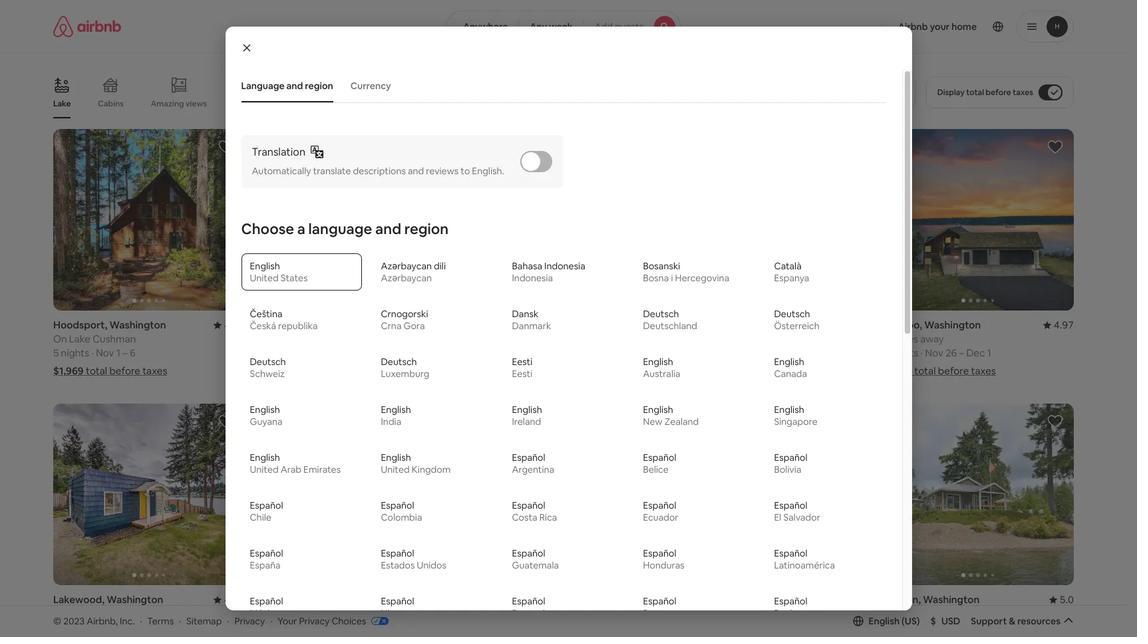 Task type: vqa. For each thing, say whether or not it's contained in the screenshot.


Task type: locate. For each thing, give the bounding box(es) containing it.
· down cushman
[[91, 347, 94, 360]]

nights for lakewood, washington on lake louise 5 nights · nov 19 – 24
[[61, 622, 89, 635]]

1 azərbaycan from the top
[[381, 260, 432, 272]]

4.97 out of 5 average rating image
[[214, 319, 245, 332], [421, 319, 452, 332], [1044, 319, 1075, 332]]

5 for stanwood, washington on martha lake 5 nights · nov 24 – 29
[[261, 622, 266, 635]]

5.0
[[1060, 594, 1075, 607]]

1 up total before taxes button
[[531, 347, 535, 360]]

1 4.97 out of 5 average rating image from the left
[[214, 319, 245, 332]]

español ecuador
[[644, 500, 679, 524]]

away
[[921, 333, 945, 346]]

taxes inside nov 1 – 6 total before taxes
[[558, 365, 582, 378]]

– for poulsbo, washington 13 miles away 5 nights · nov 26 – dec 1 $1,307 total before taxes
[[960, 347, 965, 360]]

6 inside hoodsport, washington on lake cushman 5 nights · nov 1 – 6 $1,969 total before taxes
[[130, 347, 136, 360]]

english inside english canada
[[775, 356, 805, 368]]

nights up $1,969
[[61, 347, 89, 360]]

– inside snoqualmie pass, washington near beaver lake 5 nights · nov 1 – 6
[[745, 622, 750, 635]]

español inside español colombia
[[381, 500, 414, 512]]

english
[[250, 260, 280, 272], [644, 356, 674, 368], [775, 356, 805, 368], [250, 404, 280, 416], [381, 404, 411, 416], [512, 404, 542, 416], [644, 404, 674, 416], [775, 404, 805, 416], [250, 452, 280, 464], [381, 452, 411, 464], [869, 616, 900, 628]]

español for ecuador
[[644, 500, 677, 512]]

choose a language and currency element
[[233, 69, 895, 638]]

nov inside poulsbo, washington 13 miles away 5 nights · nov 26 – dec 1 $1,307 total before taxes
[[926, 347, 944, 360]]

english for united kingdom
[[381, 452, 411, 464]]

resources
[[1018, 616, 1061, 628]]

el
[[775, 512, 782, 524]]

bosanski bosna i hercegovina
[[644, 260, 730, 284]]

lake inside leavenworth, washington on lake wenatchee 5 nights · nov 1 – 6
[[484, 608, 505, 621]]

5 up $1,969
[[53, 347, 59, 360]]

washington
[[110, 319, 166, 332], [293, 319, 349, 332], [714, 319, 771, 332], [512, 319, 569, 332], [925, 319, 982, 332], [107, 594, 163, 607], [313, 594, 370, 607], [758, 594, 815, 607], [534, 594, 591, 607], [924, 594, 980, 607]]

iconic cities
[[305, 98, 350, 109]]

lake inside 'lakewood, washington on lake louise 5 nights · nov 19 – 24'
[[69, 608, 90, 621]]

· inside hoodsport, washington on lake cushman 5 nights · nov 1 – 6 $1,969 total before taxes
[[91, 347, 94, 360]]

nights down leavenworth,
[[476, 622, 504, 635]]

2 24 from the left
[[324, 622, 335, 635]]

1 horizontal spatial 4.97 out of 5 average rating image
[[421, 319, 452, 332]]

– down "wenatchee"
[[538, 622, 543, 635]]

4.97 out of 5 average rating image for hoodsport, washington on lake cushman 5 nights · nov 1 – 6 $1,969 total before taxes
[[214, 319, 245, 332]]

nov up total before taxes button
[[511, 347, 529, 360]]

nights down martha
[[268, 622, 297, 635]]

español
[[512, 452, 546, 464], [644, 452, 677, 464], [775, 452, 808, 464], [250, 500, 283, 512], [381, 500, 414, 512], [512, 500, 546, 512], [644, 500, 677, 512], [775, 500, 808, 512], [250, 548, 283, 560], [381, 548, 414, 560], [512, 548, 546, 560], [644, 548, 677, 560], [775, 548, 808, 560], [250, 596, 283, 608], [381, 596, 414, 608], [512, 596, 546, 608], [644, 596, 677, 608], [775, 596, 808, 608]]

costa
[[512, 512, 538, 524]]

on inside 'lakewood, washington on lake louise 5 nights · nov 19 – 24'
[[53, 608, 67, 621]]

united inside english united states
[[250, 272, 279, 284]]

crna
[[381, 320, 402, 332]]

5 inside poulsbo, washington 13 miles away 5 nights · nov 26 – dec 1 $1,307 total before taxes
[[883, 347, 889, 360]]

washington inside 'lakewood, washington on lake louise 5 nights · nov 19 – 24'
[[107, 594, 163, 607]]

washington inside the shelton, washington on lost lake 5 nights · nov 1 – 6
[[924, 594, 980, 607]]

español for el
[[775, 500, 808, 512]]

5 up $1,723
[[676, 347, 681, 360]]

nights inside hoodsport, washington on lake cushman 5 nights · nov 1 – 6 $1,969 total before taxes
[[61, 347, 89, 360]]

0 horizontal spatial region
[[305, 80, 333, 92]]

total inside 5 nights $1,723 total before taxes
[[707, 365, 728, 378]]

and inside 'button'
[[287, 80, 303, 92]]

privacy down 4.77 at bottom left
[[235, 616, 265, 628]]

5.0 out of 5 average rating image
[[1050, 594, 1075, 607]]

español inside español panamá
[[512, 596, 546, 608]]

privacy link
[[235, 616, 265, 628]]

total before taxes button
[[468, 365, 582, 378]]

nights for stanwood, washington on martha lake 5 nights · nov 24 – 29
[[268, 622, 297, 635]]

lake down hoodsport,
[[69, 333, 90, 346]]

2 eesti from the top
[[512, 368, 533, 380]]

español inside español latinoamérica
[[775, 548, 808, 560]]

region inside language and region tab panel
[[405, 220, 449, 238]]

descriptions
[[353, 165, 406, 177]]

español for estados
[[381, 548, 414, 560]]

english inside english united arab emirates
[[250, 452, 280, 464]]

english inside english singapore
[[775, 404, 805, 416]]

taxes inside poulsbo, washington 13 miles away 5 nights · nov 26 – dec 1 $1,307 total before taxes
[[972, 365, 997, 378]]

total right $1,307
[[915, 365, 936, 378]]

group
[[53, 67, 852, 119], [53, 129, 245, 311], [261, 129, 452, 311], [468, 129, 660, 311], [676, 129, 867, 311], [883, 129, 1075, 311], [53, 404, 245, 586], [261, 404, 452, 586], [468, 404, 660, 586], [676, 404, 867, 586], [883, 404, 1075, 586]]

1 horizontal spatial amazing
[[228, 99, 262, 109]]

español nicaragua
[[381, 596, 424, 620]]

republika
[[278, 320, 318, 332]]

5 left (us)
[[883, 622, 889, 635]]

català
[[775, 260, 802, 272]]

washington for poulsbo, washington 13 miles away 5 nights · nov 26 – dec 1 $1,307 total before taxes
[[925, 319, 982, 332]]

region up dili
[[405, 220, 449, 238]]

1 horizontal spatial region
[[405, 220, 449, 238]]

· right (us)
[[921, 622, 924, 635]]

washington inside leavenworth, washington on lake wenatchee 5 nights · nov 1 – 6
[[534, 594, 591, 607]]

0 horizontal spatial amazing
[[151, 98, 184, 109]]

6 down pass,
[[752, 622, 758, 635]]

19
[[116, 622, 126, 635]]

group for olympia, washington
[[468, 129, 660, 311]]

on down hoodsport,
[[53, 333, 67, 346]]

1 4.97 from the left
[[225, 319, 245, 332]]

5 inside 5 nights $1,176
[[261, 347, 266, 360]]

24 right inc.
[[136, 622, 147, 635]]

nights for shelton, washington on lost lake 5 nights · nov 1 – 6
[[891, 622, 919, 635]]

1 inside poulsbo, washington 13 miles away 5 nights · nov 26 – dec 1 $1,307 total before taxes
[[988, 347, 992, 360]]

deutsch inside deutsch deutschland
[[644, 308, 680, 320]]

1 down cushman
[[116, 347, 120, 360]]

5 down 13
[[883, 347, 889, 360]]

español inside español honduras
[[644, 548, 677, 560]]

washington for olympia, washington
[[512, 319, 569, 332]]

1 vertical spatial and
[[408, 165, 424, 177]]

washington for union, washington
[[293, 319, 349, 332]]

nights up $1,723
[[683, 347, 712, 360]]

amazing
[[151, 98, 184, 109], [228, 99, 262, 109]]

washington for lakewood, washington on lake louise 5 nights · nov 19 – 24
[[107, 594, 163, 607]]

nov inside hoodsport, washington on lake cushman 5 nights · nov 1 – 6 $1,969 total before taxes
[[96, 347, 114, 360]]

add to wishlist: hoodsport, washington image
[[218, 139, 234, 155]]

0 vertical spatial and
[[287, 80, 303, 92]]

5 down méxico
[[261, 622, 266, 635]]

states
[[281, 272, 308, 284]]

choose a language and region
[[241, 220, 449, 238]]

español el salvador
[[775, 500, 821, 524]]

lake right martha
[[312, 608, 333, 621]]

group for lakewood, washington
[[53, 404, 245, 586]]

english (us) button
[[853, 616, 921, 628]]

and right 'language'
[[287, 80, 303, 92]]

nights for poulsbo, washington 13 miles away 5 nights · nov 26 – dec 1 $1,307 total before taxes
[[891, 347, 919, 360]]

region
[[305, 80, 333, 92], [405, 220, 449, 238]]

nights inside stanwood, washington on martha lake 5 nights · nov 24 – 29
[[268, 622, 297, 635]]

español for colombia
[[381, 500, 414, 512]]

1 vertical spatial region
[[405, 220, 449, 238]]

nov for poulsbo, washington 13 miles away 5 nights · nov 26 – dec 1 $1,307 total before taxes
[[926, 347, 944, 360]]

5 for lakewood, washington on lake louise 5 nights · nov 19 – 24
[[53, 622, 59, 635]]

5 inside stanwood, washington on martha lake 5 nights · nov 24 – 29
[[261, 622, 266, 635]]

total down olympia, washington
[[501, 365, 522, 378]]

6 down cushman
[[130, 347, 136, 360]]

on down lakewood,
[[53, 608, 67, 621]]

eesti
[[512, 356, 533, 368], [512, 368, 533, 380]]

– for leavenworth, washington on lake wenatchee 5 nights · nov 1 – 6
[[538, 622, 543, 635]]

on for hoodsport,
[[53, 333, 67, 346]]

martha
[[277, 608, 309, 621]]

show map button
[[520, 547, 608, 579]]

español inside the español ecuador
[[644, 500, 677, 512]]

– inside stanwood, washington on martha lake 5 nights · nov 24 – 29
[[337, 622, 342, 635]]

english down canada
[[775, 404, 805, 416]]

– for lakewood, washington on lake louise 5 nights · nov 19 – 24
[[128, 622, 133, 635]]

1 right dec at the right bottom of page
[[988, 347, 992, 360]]

nov down away
[[926, 347, 944, 360]]

english down india
[[381, 452, 411, 464]]

2 4.97 from the left
[[1054, 319, 1075, 332]]

lake down leavenworth,
[[484, 608, 505, 621]]

sitemap
[[186, 616, 222, 628]]

5 up $1,176
[[261, 347, 266, 360]]

0 horizontal spatial 4.97
[[225, 319, 245, 332]]

0 vertical spatial region
[[305, 80, 333, 92]]

españa
[[250, 560, 281, 572]]

5
[[53, 347, 59, 360], [261, 347, 266, 360], [676, 347, 681, 360], [883, 347, 889, 360], [53, 622, 59, 635], [261, 622, 266, 635], [676, 622, 681, 635], [468, 622, 474, 635], [883, 622, 889, 635]]

4.97 out of 5 average rating image for poulsbo, washington 13 miles away 5 nights · nov 26 – dec 1 $1,307 total before taxes
[[1044, 319, 1075, 332]]

shelton, washington on lost lake 5 nights · nov 1 – 6
[[883, 594, 980, 635]]

1 horizontal spatial privacy
[[299, 616, 330, 628]]

nov down panamá
[[511, 622, 529, 635]]

and for choose a language and region
[[376, 220, 402, 238]]

5 for leavenworth, washington on lake wenatchee 5 nights · nov 1 – 6
[[468, 622, 474, 635]]

hoodsport,
[[53, 319, 107, 332]]

terms
[[147, 616, 174, 628]]

on inside stanwood, washington on martha lake 5 nights · nov 24 – 29
[[261, 608, 274, 621]]

on for leavenworth,
[[468, 608, 482, 621]]

on down shelton,
[[883, 608, 897, 621]]

– inside the shelton, washington on lost lake 5 nights · nov 1 – 6
[[953, 622, 958, 635]]

español inside español guatemala
[[512, 548, 546, 560]]

5 inside hoodsport, washington on lake cushman 5 nights · nov 1 – 6 $1,969 total before taxes
[[53, 347, 59, 360]]

0 horizontal spatial and
[[287, 80, 303, 92]]

reviews
[[426, 165, 459, 177]]

united inside 'english united kingdom'
[[381, 464, 410, 476]]

map
[[559, 557, 579, 569]]

english inside english australia
[[644, 356, 674, 368]]

– right eesti eesti
[[538, 347, 543, 360]]

6 inside the shelton, washington on lost lake 5 nights · nov 1 – 6
[[960, 622, 966, 635]]

latinoamérica
[[775, 560, 836, 572]]

washington inside poulsbo, washington 13 miles away 5 nights · nov 26 – dec 1 $1,307 total before taxes
[[925, 319, 982, 332]]

terms · sitemap · privacy
[[147, 616, 265, 628]]

español méxico
[[250, 596, 283, 620]]

a
[[297, 220, 306, 238]]

total right display
[[967, 87, 985, 98]]

nights down 'miles' on the bottom right of the page
[[891, 347, 919, 360]]

español guatemala
[[512, 548, 559, 572]]

add to wishlist: lakewood, washington image
[[218, 414, 234, 430]]

5 left 2023
[[53, 622, 59, 635]]

english down total before taxes button
[[512, 404, 542, 416]]

2 horizontal spatial and
[[408, 165, 424, 177]]

nights for hoodsport, washington on lake cushman 5 nights · nov 1 – 6 $1,969 total before taxes
[[61, 347, 89, 360]]

· inside the shelton, washington on lost lake 5 nights · nov 1 – 6
[[921, 622, 924, 635]]

eesti up english ireland
[[512, 368, 533, 380]]

6 up total before taxes button
[[545, 347, 551, 360]]

national parks
[[675, 98, 729, 109]]

español inside español nicaragua
[[381, 596, 414, 608]]

· inside leavenworth, washington on lake wenatchee 5 nights · nov 1 – 6
[[506, 622, 509, 635]]

1 horizontal spatial 24
[[324, 622, 335, 635]]

· right your
[[299, 622, 301, 635]]

24 left 29
[[324, 622, 335, 635]]

and right language
[[376, 220, 402, 238]]

group for shelton, washington
[[883, 404, 1075, 586]]

– down pass,
[[745, 622, 750, 635]]

before inside button
[[986, 87, 1012, 98]]

español inside español argentina
[[512, 452, 546, 464]]

4.97
[[225, 319, 245, 332], [1054, 319, 1075, 332]]

nights inside 'lakewood, washington on lake louise 5 nights · nov 19 – 24'
[[61, 622, 89, 635]]

nov inside stanwood, washington on martha lake 5 nights · nov 24 – 29
[[303, 622, 322, 635]]

united left states
[[250, 272, 279, 284]]

0 horizontal spatial 24
[[136, 622, 147, 635]]

4.77 out of 5 average rating image
[[214, 594, 245, 607]]

perú
[[775, 608, 794, 620]]

on inside leavenworth, washington on lake wenatchee 5 nights · nov 1 – 6
[[468, 608, 482, 621]]

and for automatically translate descriptions and reviews to english.
[[408, 165, 424, 177]]

– inside leavenworth, washington on lake wenatchee 5 nights · nov 1 – 6
[[538, 622, 543, 635]]

english down schweiz
[[250, 404, 280, 416]]

privacy right your
[[299, 616, 330, 628]]

· down beaver
[[714, 622, 716, 635]]

5 inside snoqualmie pass, washington near beaver lake 5 nights · nov 1 – 6
[[676, 622, 681, 635]]

3 4.97 out of 5 average rating image from the left
[[1044, 319, 1075, 332]]

· down away
[[921, 347, 924, 360]]

nights down lakewood,
[[61, 622, 89, 635]]

nov down beaver
[[718, 622, 737, 635]]

on
[[53, 333, 67, 346], [53, 608, 67, 621], [261, 608, 274, 621], [468, 608, 482, 621], [883, 608, 897, 621]]

lost
[[899, 608, 919, 621]]

1 horizontal spatial and
[[376, 220, 402, 238]]

español bolivia
[[775, 452, 808, 476]]

show map
[[533, 557, 579, 569]]

– right 26
[[960, 347, 965, 360]]

total right $1,723
[[707, 365, 728, 378]]

deutsch for luxemburg
[[381, 356, 417, 368]]

english down "luxemburg"
[[381, 404, 411, 416]]

english (us)
[[869, 616, 921, 628]]

5 inside leavenworth, washington on lake wenatchee 5 nights · nov 1 – 6
[[468, 622, 474, 635]]

deutsch deutschland
[[644, 308, 698, 332]]

nights down lost
[[891, 622, 919, 635]]

amazing pools
[[228, 99, 284, 109]]

english inside 'english united kingdom'
[[381, 452, 411, 464]]

6 inside leavenworth, washington on lake wenatchee 5 nights · nov 1 – 6
[[545, 622, 551, 635]]

español estados unidos
[[381, 548, 447, 572]]

– left 29
[[337, 622, 342, 635]]

español for chile
[[250, 500, 283, 512]]

español inside español estados unidos
[[381, 548, 414, 560]]

kingdom
[[412, 464, 451, 476]]

washington for leavenworth, washington on lake wenatchee 5 nights · nov 1 – 6
[[534, 594, 591, 607]]

$ usd
[[931, 616, 961, 628]]

group for leavenworth, washington
[[468, 404, 660, 586]]

english for guyana
[[250, 404, 280, 416]]

on down leavenworth,
[[468, 608, 482, 621]]

add to wishlist: poulsbo, washington image
[[1048, 139, 1064, 155]]

washington for renton, washington
[[714, 319, 771, 332]]

languages dialog
[[225, 27, 912, 638]]

english left states
[[250, 260, 280, 272]]

taxes inside 5 nights $1,723 total before taxes
[[764, 365, 788, 378]]

english inside english guyana
[[250, 404, 280, 416]]

13
[[883, 333, 893, 346]]

lake right (us)
[[921, 608, 942, 621]]

group for hoodsport, washington
[[53, 129, 245, 311]]

on inside hoodsport, washington on lake cushman 5 nights · nov 1 – 6 $1,969 total before taxes
[[53, 333, 67, 346]]

5 inside the shelton, washington on lost lake 5 nights · nov 1 – 6
[[883, 622, 889, 635]]

nights inside the shelton, washington on lost lake 5 nights · nov 1 – 6
[[891, 622, 919, 635]]

indonesia right bahasa
[[545, 260, 586, 272]]

español colombia
[[381, 500, 422, 524]]

1 horizontal spatial 4.97
[[1054, 319, 1075, 332]]

views
[[186, 98, 207, 109]]

privacy
[[235, 616, 265, 628], [299, 616, 330, 628]]

1 down "wenatchee"
[[531, 622, 535, 635]]

nov inside leavenworth, washington on lake wenatchee 5 nights · nov 1 – 6
[[511, 622, 529, 635]]

azərbaycan dili azərbaycan
[[381, 260, 446, 284]]

leavenworth,
[[468, 594, 532, 607]]

None search field
[[447, 11, 681, 43]]

español argentina
[[512, 452, 555, 476]]

6 for shelton,
[[960, 622, 966, 635]]

6 left support on the right of the page
[[960, 622, 966, 635]]

amazing left views
[[151, 98, 184, 109]]

nov down louise
[[96, 622, 114, 635]]

nov inside 'lakewood, washington on lake louise 5 nights · nov 19 – 24'
[[96, 622, 114, 635]]

6 down "wenatchee"
[[545, 622, 551, 635]]

0 horizontal spatial privacy
[[235, 616, 265, 628]]

español inside the español el salvador
[[775, 500, 808, 512]]

5 inside 'lakewood, washington on lake louise 5 nights · nov 19 – 24'
[[53, 622, 59, 635]]

– down cushman
[[123, 347, 128, 360]]

language and region tab panel
[[236, 119, 892, 638]]

lake left 'cabins'
[[53, 99, 71, 109]]

español for honduras
[[644, 548, 677, 560]]

lakewood, washington on lake louise 5 nights · nov 19 – 24
[[53, 594, 163, 635]]

– right $ on the right of page
[[953, 622, 958, 635]]

österreich
[[775, 320, 820, 332]]

total right $1,969
[[86, 365, 107, 378]]

5 down leavenworth,
[[468, 622, 474, 635]]

chile
[[250, 512, 272, 524]]

deutsch inside deutsch luxemburg
[[381, 356, 417, 368]]

$1,176 button
[[261, 365, 372, 378]]

hercegovina
[[676, 272, 730, 284]]

nights up $1,176
[[268, 347, 297, 360]]

nov down martha
[[303, 622, 322, 635]]

nights inside leavenworth, washington on lake wenatchee 5 nights · nov 1 – 6
[[476, 622, 504, 635]]

region up iconic
[[305, 80, 333, 92]]

2 horizontal spatial 4.97 out of 5 average rating image
[[1044, 319, 1075, 332]]

5 for poulsbo, washington 13 miles away 5 nights · nov 26 – dec 1 $1,307 total before taxes
[[883, 347, 889, 360]]

1 right $ on the right of page
[[946, 622, 950, 635]]

total inside poulsbo, washington 13 miles away 5 nights · nov 26 – dec 1 $1,307 total before taxes
[[915, 365, 936, 378]]

lake down lakewood,
[[69, 608, 90, 621]]

1 down pass,
[[739, 622, 743, 635]]

english left $1,723
[[644, 356, 674, 368]]

· right inc.
[[140, 616, 142, 628]]

español inside español costa rica
[[512, 500, 546, 512]]

on inside the shelton, washington on lost lake 5 nights · nov 1 – 6
[[883, 608, 897, 621]]

lake inside the shelton, washington on lost lake 5 nights · nov 1 – 6
[[921, 608, 942, 621]]

bolivia
[[775, 464, 802, 476]]

· down leavenworth,
[[506, 622, 509, 635]]

poulsbo,
[[883, 319, 923, 332]]

0 horizontal spatial 4.97 out of 5 average rating image
[[214, 319, 245, 332]]

to
[[461, 165, 470, 177]]

2 vertical spatial and
[[376, 220, 402, 238]]

before
[[986, 87, 1012, 98], [109, 365, 140, 378], [730, 365, 761, 378], [524, 365, 555, 378], [939, 365, 970, 378]]

amazing down 'language'
[[228, 99, 262, 109]]

© 2023 airbnb, inc. ·
[[53, 616, 142, 628]]

– right the 19
[[128, 622, 133, 635]]

tab list
[[235, 69, 887, 103]]

1 24 from the left
[[136, 622, 147, 635]]

english india
[[381, 404, 411, 428]]

group for stanwood, washington
[[261, 404, 452, 586]]

united inside english united arab emirates
[[250, 464, 279, 476]]

eesti eesti
[[512, 356, 533, 380]]

– inside 'lakewood, washington on lake louise 5 nights · nov 19 – 24'
[[128, 622, 133, 635]]

eesti down the danmark
[[512, 356, 533, 368]]

· inside stanwood, washington on martha lake 5 nights · nov 24 – 29
[[299, 622, 301, 635]]

tab list containing language and region
[[235, 69, 887, 103]]

any week button
[[519, 11, 584, 43]]

nov right (us)
[[926, 622, 944, 635]]

– inside nov 1 – 6 total before taxes
[[538, 347, 543, 360]]

english for united states
[[250, 260, 280, 272]]

· down 4.77 out of 5 average rating icon
[[227, 616, 229, 628]]

on left your
[[261, 608, 274, 621]]

español for paraguay
[[644, 596, 677, 608]]

nights down near
[[683, 622, 712, 635]]

lake down pass,
[[733, 608, 755, 621]]

and left reviews
[[408, 165, 424, 177]]

català espanya
[[775, 260, 810, 284]]

1 inside hoodsport, washington on lake cushman 5 nights · nov 1 – 6 $1,969 total before taxes
[[116, 347, 120, 360]]

washington inside stanwood, washington on martha lake 5 nights · nov 24 – 29
[[313, 594, 370, 607]]

español for panamá
[[512, 596, 546, 608]]

add to wishlist: shelton, washington image
[[1048, 414, 1064, 430]]

español for costa
[[512, 500, 546, 512]]

1 inside snoqualmie pass, washington near beaver lake 5 nights · nov 1 – 6
[[739, 622, 743, 635]]

5 down near
[[676, 622, 681, 635]]

· right 2023
[[91, 622, 94, 635]]

currency button
[[344, 73, 398, 99]]

english down australia
[[644, 404, 674, 416]]

lake inside stanwood, washington on martha lake 5 nights · nov 24 – 29
[[312, 608, 333, 621]]

united left kingdom
[[381, 464, 410, 476]]

english down österreich
[[775, 356, 805, 368]]

nov down cushman
[[96, 347, 114, 360]]



Task type: describe. For each thing, give the bounding box(es) containing it.
english for singapore
[[775, 404, 805, 416]]

display total before taxes
[[938, 87, 1034, 98]]

amazing views
[[151, 98, 207, 109]]

tab list inside choose a language and currency element
[[235, 69, 887, 103]]

english for canada
[[775, 356, 805, 368]]

ireland
[[512, 416, 541, 428]]

bahasa indonesia indonesia
[[512, 260, 586, 284]]

english for australia
[[644, 356, 674, 368]]

group for renton, washington
[[676, 129, 867, 311]]

5 for hoodsport, washington on lake cushman 5 nights · nov 1 – 6 $1,969 total before taxes
[[53, 347, 59, 360]]

lake inside group
[[53, 99, 71, 109]]

· right terms
[[179, 616, 181, 628]]

español for perú
[[775, 596, 808, 608]]

leavenworth, washington on lake wenatchee 5 nights · nov 1 – 6
[[468, 594, 591, 635]]

mansions
[[372, 99, 407, 109]]

5 inside 5 nights $1,723 total before taxes
[[676, 347, 681, 360]]

english for united arab emirates
[[250, 452, 280, 464]]

washington for stanwood, washington on martha lake 5 nights · nov 24 – 29
[[313, 594, 370, 607]]

1 eesti from the top
[[512, 356, 533, 368]]

29
[[344, 622, 356, 635]]

5 nights $1,176
[[261, 347, 297, 378]]

terms link
[[147, 616, 174, 628]]

louise
[[93, 608, 122, 621]]

washington for shelton, washington on lost lake 5 nights · nov 1 – 6
[[924, 594, 980, 607]]

español panamá
[[512, 596, 546, 620]]

english left (us)
[[869, 616, 900, 628]]

deutsch luxemburg
[[381, 356, 430, 380]]

24 inside 'lakewood, washington on lake louise 5 nights · nov 19 – 24'
[[136, 622, 147, 635]]

honduras
[[644, 560, 685, 572]]

4.94 out of 5 average rating image
[[629, 319, 660, 332]]

indonesia up dansk
[[512, 272, 553, 284]]

español belice
[[644, 452, 677, 476]]

any week
[[530, 21, 573, 33]]

group for poulsbo, washington
[[883, 129, 1075, 311]]

support & resources
[[972, 616, 1061, 628]]

– for stanwood, washington on martha lake 5 nights · nov 24 – 29
[[337, 622, 342, 635]]

español latinoamérica
[[775, 548, 836, 572]]

$1,307
[[883, 365, 913, 378]]

frames
[[824, 99, 850, 109]]

before inside 5 nights $1,723 total before taxes
[[730, 365, 761, 378]]

display total before taxes button
[[927, 77, 1075, 109]]

4.97 for poulsbo, washington 13 miles away 5 nights · nov 26 – dec 1 $1,307 total before taxes
[[1054, 319, 1075, 332]]

$1,969
[[53, 365, 84, 378]]

add guests button
[[584, 11, 681, 43]]

6 inside snoqualmie pass, washington near beaver lake 5 nights · nov 1 – 6
[[752, 622, 758, 635]]

stanwood, washington on martha lake 5 nights · nov 24 – 29
[[261, 594, 370, 635]]

español for latinoamérica
[[775, 548, 808, 560]]

washington for hoodsport, washington on lake cushman 5 nights · nov 1 – 6 $1,969 total before taxes
[[110, 319, 166, 332]]

india
[[381, 416, 402, 428]]

nov inside snoqualmie pass, washington near beaver lake 5 nights · nov 1 – 6
[[718, 622, 737, 635]]

olympia,
[[468, 319, 510, 332]]

your
[[278, 616, 297, 628]]

washington inside snoqualmie pass, washington near beaver lake 5 nights · nov 1 – 6
[[758, 594, 815, 607]]

dili
[[434, 260, 446, 272]]

united for english united arab emirates
[[250, 464, 279, 476]]

profile element
[[697, 0, 1075, 53]]

· inside 'lakewood, washington on lake louise 5 nights · nov 19 – 24'
[[91, 622, 94, 635]]

add guests
[[595, 21, 644, 33]]

translate
[[313, 165, 351, 177]]

español for argentina
[[512, 452, 546, 464]]

on for lakewood,
[[53, 608, 67, 621]]

español for méxico
[[250, 596, 283, 608]]

usd
[[942, 616, 961, 628]]

&
[[1010, 616, 1016, 628]]

lake inside snoqualmie pass, washington near beaver lake 5 nights · nov 1 – 6
[[733, 608, 755, 621]]

english for new zealand
[[644, 404, 674, 416]]

$1,176
[[261, 365, 288, 378]]

ecuador
[[644, 512, 679, 524]]

cabins
[[98, 99, 124, 109]]

total inside nov 1 – 6 total before taxes
[[501, 365, 522, 378]]

before inside poulsbo, washington 13 miles away 5 nights · nov 26 – dec 1 $1,307 total before taxes
[[939, 365, 970, 378]]

united for english united states
[[250, 272, 279, 284]]

i
[[671, 272, 674, 284]]

nov for leavenworth, washington on lake wenatchee 5 nights · nov 1 – 6
[[511, 622, 529, 635]]

$
[[931, 616, 937, 628]]

24 inside stanwood, washington on martha lake 5 nights · nov 24 – 29
[[324, 622, 335, 635]]

language
[[309, 220, 372, 238]]

– for hoodsport, washington on lake cushman 5 nights · nov 1 – 6 $1,969 total before taxes
[[123, 347, 128, 360]]

on for shelton,
[[883, 608, 897, 621]]

taxes inside button
[[1013, 87, 1034, 98]]

4.93 out of 5 average rating image
[[629, 594, 660, 607]]

group containing amazing views
[[53, 67, 852, 119]]

shelton,
[[883, 594, 921, 607]]

union,
[[261, 319, 291, 332]]

nov inside nov 1 – 6 total before taxes
[[511, 347, 529, 360]]

language and region button
[[235, 73, 340, 99]]

region inside language and region 'button'
[[305, 80, 333, 92]]

1 inside the shelton, washington on lost lake 5 nights · nov 1 – 6
[[946, 622, 950, 635]]

group for union, washington
[[261, 129, 452, 311]]

add to wishlist: leavenworth, washington image
[[633, 414, 649, 430]]

1 inside leavenworth, washington on lake wenatchee 5 nights · nov 1 – 6
[[531, 622, 535, 635]]

guests
[[615, 21, 644, 33]]

4.94
[[640, 319, 660, 332]]

add
[[595, 21, 613, 33]]

nov for stanwood, washington on martha lake 5 nights · nov 24 – 29
[[303, 622, 322, 635]]

group for snoqualmie pass, washington
[[676, 404, 867, 586]]

translation
[[252, 145, 306, 159]]

6 for leavenworth,
[[545, 622, 551, 635]]

nov for hoodsport, washington on lake cushman 5 nights · nov 1 – 6 $1,969 total before taxes
[[96, 347, 114, 360]]

5 for shelton, washington on lost lake 5 nights · nov 1 – 6
[[883, 622, 889, 635]]

español paraguay
[[644, 596, 683, 620]]

nights inside snoqualmie pass, washington near beaver lake 5 nights · nov 1 – 6
[[683, 622, 712, 635]]

česká
[[250, 320, 276, 332]]

none search field containing anywhere
[[447, 11, 681, 43]]

guatemala
[[512, 560, 559, 572]]

nov for shelton, washington on lost lake 5 nights · nov 1 – 6
[[926, 622, 944, 635]]

español costa rica
[[512, 500, 558, 524]]

crnogorski
[[381, 308, 428, 320]]

2 privacy from the left
[[299, 616, 330, 628]]

deutsch for österreich
[[775, 308, 811, 320]]

singapore
[[775, 416, 818, 428]]

arab
[[281, 464, 302, 476]]

cushman
[[93, 333, 136, 346]]

wenatchee
[[508, 608, 560, 621]]

crnogorski crna gora
[[381, 308, 428, 332]]

– for shelton, washington on lost lake 5 nights · nov 1 – 6
[[953, 622, 958, 635]]

choices
[[332, 616, 366, 628]]

6 for hoodsport,
[[130, 347, 136, 360]]

lake inside hoodsport, washington on lake cushman 5 nights · nov 1 – 6 $1,969 total before taxes
[[69, 333, 90, 346]]

4.77
[[225, 594, 245, 607]]

· left your
[[270, 616, 273, 628]]

bosanski
[[644, 260, 681, 272]]

english australia
[[644, 356, 681, 380]]

deutsch österreich
[[775, 308, 820, 332]]

español for guatemala
[[512, 548, 546, 560]]

english for ireland
[[512, 404, 542, 416]]

display
[[938, 87, 965, 98]]

on for stanwood,
[[261, 608, 274, 621]]

dansk danmark
[[512, 308, 551, 332]]

taxes inside hoodsport, washington on lake cushman 5 nights · nov 1 – 6 $1,969 total before taxes
[[143, 365, 167, 378]]

2 azərbaycan from the top
[[381, 272, 432, 284]]

support
[[972, 616, 1008, 628]]

1 privacy from the left
[[235, 616, 265, 628]]

nights inside 5 nights $1,176
[[268, 347, 297, 360]]

total inside hoodsport, washington on lake cushman 5 nights · nov 1 – 6 $1,969 total before taxes
[[86, 365, 107, 378]]

estados
[[381, 560, 415, 572]]

nights inside 5 nights $1,723 total before taxes
[[683, 347, 712, 360]]

deutsch for schweiz
[[250, 356, 286, 368]]

dec
[[967, 347, 986, 360]]

beachfront
[[488, 99, 530, 109]]

automatically
[[252, 165, 311, 177]]

español chile
[[250, 500, 283, 524]]

nov for lakewood, washington on lake louise 5 nights · nov 19 – 24
[[96, 622, 114, 635]]

1 inside nov 1 – 6 total before taxes
[[531, 347, 535, 360]]

26
[[946, 347, 958, 360]]

design
[[622, 99, 648, 109]]

español for bolivia
[[775, 452, 808, 464]]

nights for leavenworth, washington on lake wenatchee 5 nights · nov 1 – 6
[[476, 622, 504, 635]]

· inside snoqualmie pass, washington near beaver lake 5 nights · nov 1 – 6
[[714, 622, 716, 635]]

gora
[[404, 320, 425, 332]]

deutsch for deutschland
[[644, 308, 680, 320]]

total inside button
[[967, 87, 985, 98]]

english for india
[[381, 404, 411, 416]]

bahasa
[[512, 260, 543, 272]]

before inside nov 1 – 6 total before taxes
[[524, 365, 555, 378]]

español for nicaragua
[[381, 596, 414, 608]]

deutsch schweiz
[[250, 356, 286, 380]]

español for belice
[[644, 452, 677, 464]]

amazing for amazing views
[[151, 98, 184, 109]]

6 inside nov 1 – 6 total before taxes
[[545, 347, 551, 360]]

anywhere
[[463, 21, 508, 33]]

sitemap link
[[186, 616, 222, 628]]

united for english united kingdom
[[381, 464, 410, 476]]

olympia, washington
[[468, 319, 569, 332]]

beaver
[[700, 608, 731, 621]]

amazing for amazing pools
[[228, 99, 262, 109]]

homes
[[768, 99, 793, 109]]

español for españa
[[250, 548, 283, 560]]

4.97 for hoodsport, washington on lake cushman 5 nights · nov 1 – 6 $1,969 total before taxes
[[225, 319, 245, 332]]

poulsbo, washington 13 miles away 5 nights · nov 26 – dec 1 $1,307 total before taxes
[[883, 319, 997, 378]]

your privacy choices
[[278, 616, 366, 628]]

2 4.97 out of 5 average rating image from the left
[[421, 319, 452, 332]]

renton, washington
[[676, 319, 771, 332]]

parks
[[708, 98, 729, 109]]

before inside hoodsport, washington on lake cushman 5 nights · nov 1 – 6 $1,969 total before taxes
[[109, 365, 140, 378]]

emirates
[[304, 464, 341, 476]]

· inside poulsbo, washington 13 miles away 5 nights · nov 26 – dec 1 $1,307 total before taxes
[[921, 347, 924, 360]]

new
[[644, 416, 663, 428]]



